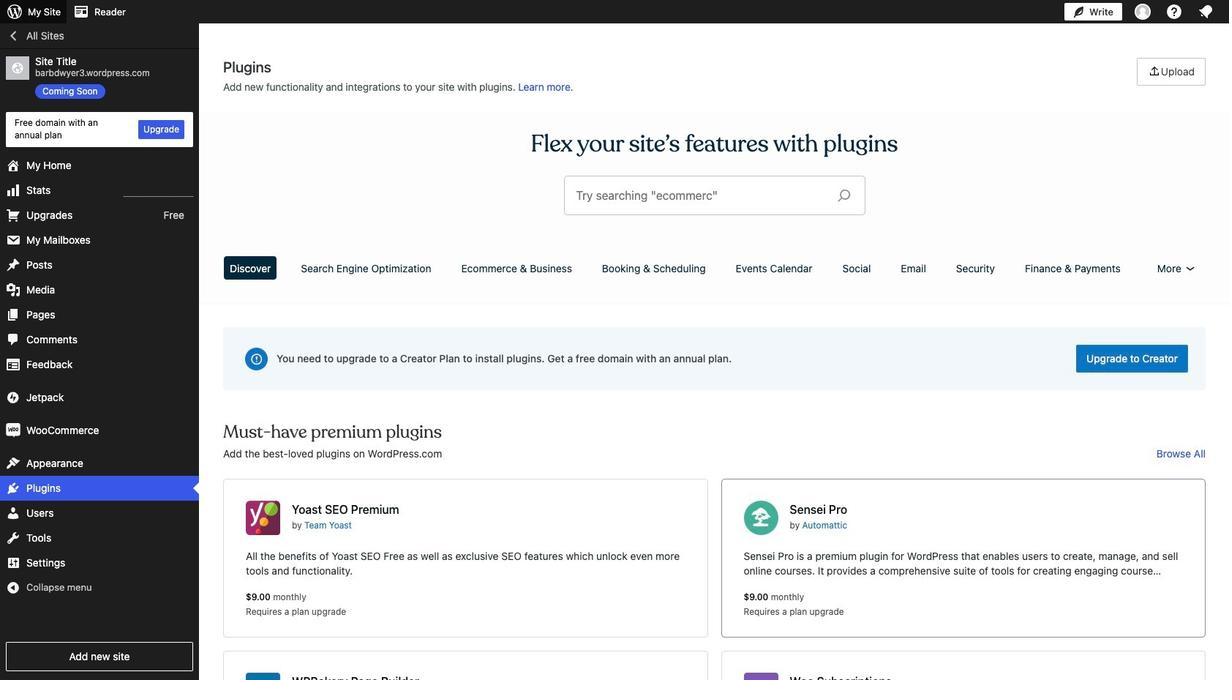 Task type: locate. For each thing, give the bounding box(es) containing it.
my profile image
[[1135, 4, 1152, 20]]

open search image
[[826, 185, 863, 206]]

1 vertical spatial img image
[[6, 423, 20, 437]]

None search field
[[565, 176, 865, 214]]

img image
[[6, 390, 20, 405], [6, 423, 20, 437]]

main content
[[218, 58, 1211, 680]]

plugin icon image
[[246, 501, 280, 535], [744, 501, 779, 535], [744, 673, 779, 680]]

help image
[[1166, 3, 1184, 20]]

0 vertical spatial img image
[[6, 390, 20, 405]]

manage your notifications image
[[1198, 3, 1215, 20]]



Task type: describe. For each thing, give the bounding box(es) containing it.
Search search field
[[577, 176, 826, 214]]

2 img image from the top
[[6, 423, 20, 437]]

highest hourly views 0 image
[[124, 187, 193, 197]]

1 img image from the top
[[6, 390, 20, 405]]



